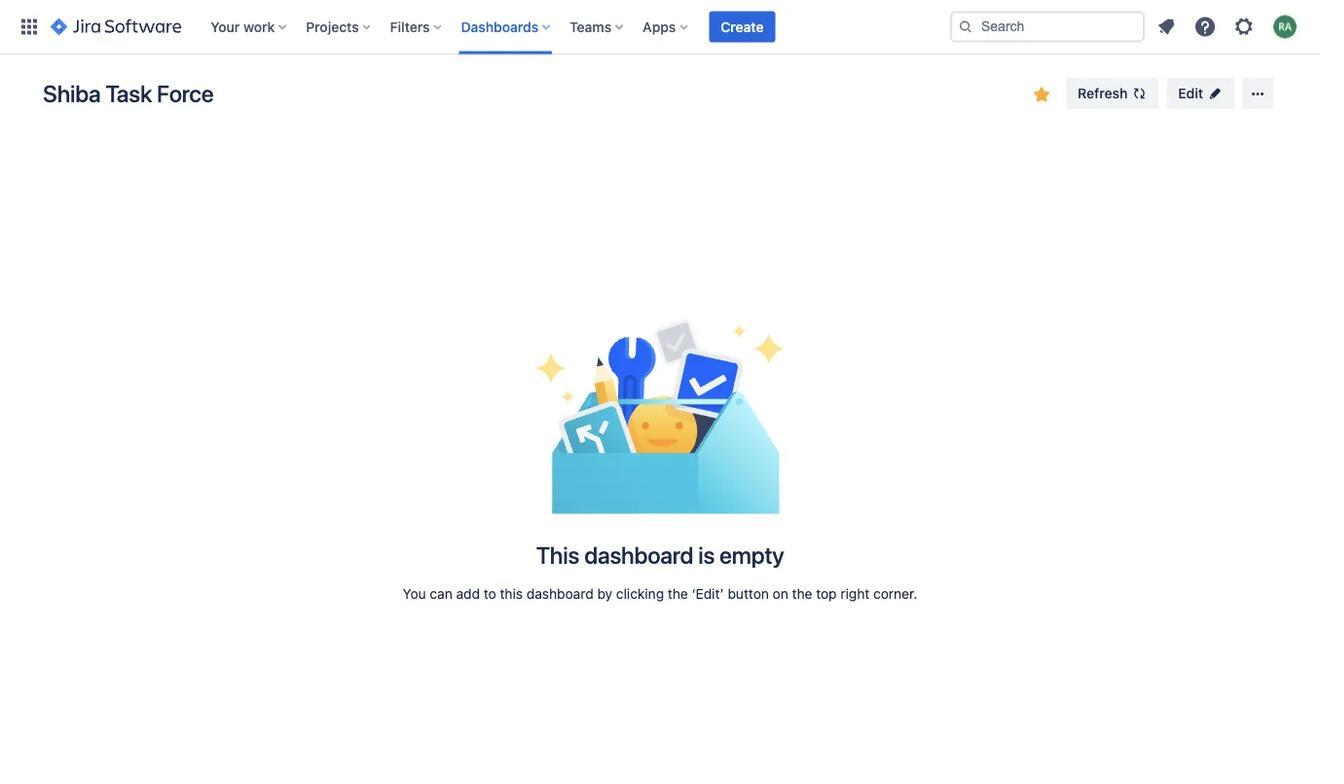 Task type: describe. For each thing, give the bounding box(es) containing it.
refresh
[[1078, 85, 1128, 101]]

to
[[484, 586, 496, 602]]

work
[[243, 19, 275, 35]]

shiba
[[43, 80, 101, 107]]

help image
[[1194, 15, 1217, 38]]

button
[[728, 586, 769, 602]]

projects button
[[300, 11, 378, 42]]

more dashboard actions image
[[1247, 82, 1270, 105]]

2 the from the left
[[792, 586, 813, 602]]

edit icon image
[[1208, 86, 1223, 101]]

create
[[721, 19, 764, 35]]

filters
[[390, 19, 430, 35]]

empty dashboard img image
[[536, 292, 785, 541]]

banner containing your work
[[0, 0, 1321, 55]]

1 vertical spatial dashboard
[[527, 586, 594, 602]]

1 the from the left
[[668, 586, 688, 602]]

right
[[841, 586, 870, 602]]

is
[[698, 541, 715, 569]]

corner.
[[874, 586, 918, 602]]

refresh image
[[1132, 86, 1148, 101]]

task
[[106, 80, 152, 107]]

your work button
[[205, 11, 294, 42]]

0 vertical spatial dashboard
[[584, 541, 694, 569]]

shiba task force
[[43, 80, 214, 107]]

dashboards
[[461, 19, 539, 35]]

'edit'
[[692, 586, 724, 602]]

filters button
[[384, 11, 450, 42]]

your profile and settings image
[[1274, 15, 1297, 38]]

you can add to this dashboard by clicking the 'edit' button on the top right corner.
[[403, 586, 918, 602]]

search image
[[958, 19, 974, 35]]

force
[[157, 80, 214, 107]]

teams button
[[564, 11, 631, 42]]



Task type: vqa. For each thing, say whether or not it's contained in the screenshot.
1st THE from the right
yes



Task type: locate. For each thing, give the bounding box(es) containing it.
0 horizontal spatial the
[[668, 586, 688, 602]]

notifications image
[[1155, 15, 1178, 38]]

your work
[[211, 19, 275, 35]]

primary element
[[12, 0, 951, 54]]

dashboard down "this"
[[527, 586, 594, 602]]

apps button
[[637, 11, 696, 42]]

1 horizontal spatial the
[[792, 586, 813, 602]]

star shiba task force image
[[1031, 83, 1054, 106]]

banner
[[0, 0, 1321, 55]]

teams
[[570, 19, 612, 35]]

create button
[[709, 11, 776, 42]]

apps
[[643, 19, 676, 35]]

this dashboard is empty
[[536, 541, 784, 569]]

edit link
[[1167, 78, 1235, 109]]

dashboard up clicking
[[584, 541, 694, 569]]

this
[[536, 541, 580, 569]]

projects
[[306, 19, 359, 35]]

top
[[816, 586, 837, 602]]

can
[[430, 586, 453, 602]]

clicking
[[616, 586, 664, 602]]

this
[[500, 586, 523, 602]]

Search field
[[951, 11, 1145, 42]]

the right on
[[792, 586, 813, 602]]

jira software image
[[51, 15, 181, 38], [51, 15, 181, 38]]

edit
[[1179, 85, 1204, 101]]

on
[[773, 586, 789, 602]]

refresh button
[[1067, 78, 1159, 109]]

by
[[597, 586, 613, 602]]

the left the 'edit'
[[668, 586, 688, 602]]

settings image
[[1233, 15, 1256, 38]]

add
[[456, 586, 480, 602]]

dashboards button
[[455, 11, 558, 42]]

you
[[403, 586, 426, 602]]

the
[[668, 586, 688, 602], [792, 586, 813, 602]]

your
[[211, 19, 240, 35]]

dashboard
[[584, 541, 694, 569], [527, 586, 594, 602]]

empty
[[720, 541, 784, 569]]

appswitcher icon image
[[18, 15, 41, 38]]



